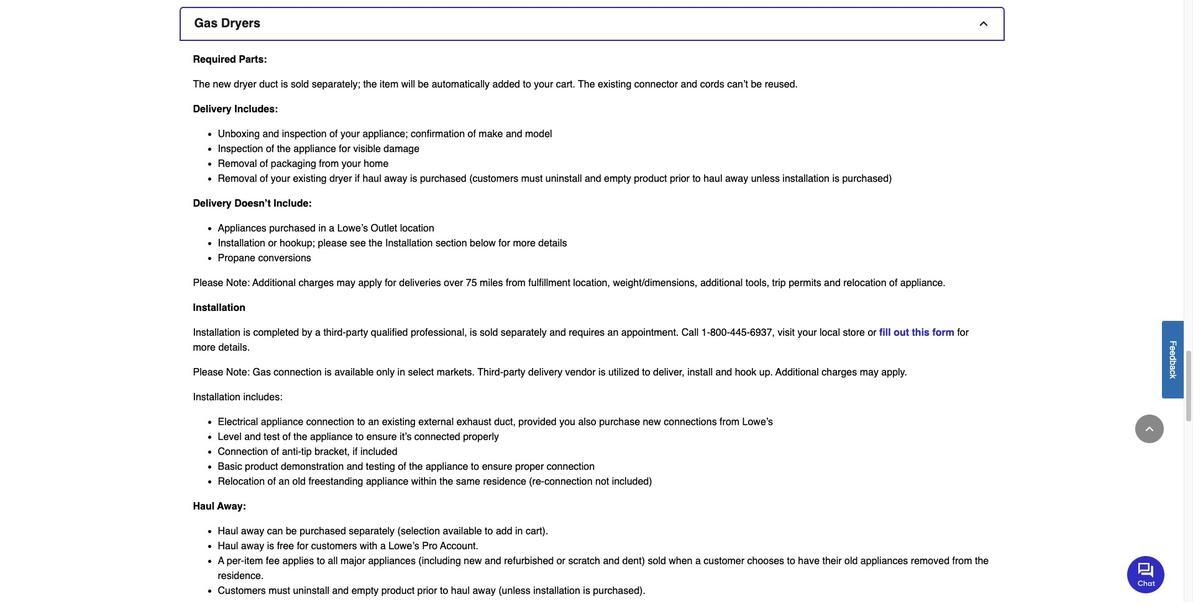 Task type: vqa. For each thing, say whether or not it's contained in the screenshot.
rightmost keeps
no



Task type: locate. For each thing, give the bounding box(es) containing it.
the
[[193, 79, 210, 90], [578, 79, 595, 90]]

haul
[[193, 502, 214, 513], [218, 527, 238, 538], [218, 541, 238, 553]]

0 vertical spatial sold
[[291, 79, 309, 90]]

separately up with
[[349, 527, 395, 538]]

a inside appliances purchased in a lowe's outlet location installation or hookup; please see the installation section below for more details propane conversions
[[329, 223, 334, 235]]

delivery doesn't include:
[[193, 198, 312, 210]]

0 horizontal spatial lowe's
[[337, 223, 368, 235]]

must inside unboxing and inspection of your appliance; confirmation of make and model inspection of the appliance for visible damage removal of packaging from your home removal of your existing dryer if haul away is purchased (customers must uninstall and empty product prior to haul away unless installation is purchased)
[[521, 174, 543, 185]]

note:
[[226, 278, 250, 289], [226, 368, 250, 379]]

hookup;
[[280, 238, 315, 249]]

be up free
[[286, 527, 297, 538]]

1 horizontal spatial appliances
[[861, 556, 908, 568]]

existing left connector
[[598, 79, 632, 90]]

be
[[418, 79, 429, 90], [751, 79, 762, 90], [286, 527, 297, 538]]

purchased up customers
[[300, 527, 346, 538]]

in right add
[[515, 527, 523, 538]]

1 e from the top
[[1168, 346, 1178, 351]]

75
[[466, 278, 477, 289]]

purchased inside haul away can be purchased separately (selection available to add in cart). haul away is free for customers with a lowe's pro account. a per-item fee applies to all major appliances (including new and refurbished or scratch and dent) sold when a customer chooses to have their old appliances removed from the residence. customers must uninstall and empty product prior to haul away (unless installation is purchased).
[[300, 527, 346, 538]]

0 vertical spatial removal
[[218, 159, 257, 170]]

the up within
[[409, 462, 423, 473]]

uninstall inside haul away can be purchased separately (selection available to add in cart). haul away is free for customers with a lowe's pro account. a per-item fee applies to all major appliances (including new and refurbished or scratch and dent) sold when a customer chooses to have their old appliances removed from the residence. customers must uninstall and empty product prior to haul away (unless installation is purchased).
[[293, 586, 329, 597]]

sold right duct
[[291, 79, 309, 90]]

existing inside unboxing and inspection of your appliance; confirmation of make and model inspection of the appliance for visible damage removal of packaging from your home removal of your existing dryer if haul away is purchased (customers must uninstall and empty product prior to haul away unless installation is purchased)
[[293, 174, 327, 185]]

customers
[[311, 541, 357, 553]]

lowe's down (selection
[[389, 541, 419, 553]]

0 vertical spatial party
[[346, 328, 368, 339]]

chevron up image
[[1143, 423, 1156, 436]]

installation for installation includes:
[[193, 392, 240, 404]]

0 vertical spatial please
[[193, 278, 223, 289]]

1 horizontal spatial in
[[397, 368, 405, 379]]

delivery up unboxing
[[193, 104, 232, 115]]

0 horizontal spatial in
[[318, 223, 326, 235]]

delivery
[[528, 368, 562, 379]]

for right apply
[[385, 278, 396, 289]]

0 horizontal spatial more
[[193, 343, 216, 354]]

appliance down inspection
[[294, 144, 336, 155]]

0 horizontal spatial product
[[245, 462, 278, 473]]

proper
[[515, 462, 544, 473]]

store
[[843, 328, 865, 339]]

or inside haul away can be purchased separately (selection available to add in cart). haul away is free for customers with a lowe's pro account. a per-item fee applies to all major appliances (including new and refurbished or scratch and dent) sold when a customer chooses to have their old appliances removed from the residence. customers must uninstall and empty product prior to haul away (unless installation is purchased).
[[557, 556, 565, 568]]

f
[[1168, 341, 1178, 346]]

0 vertical spatial more
[[513, 238, 536, 249]]

1 vertical spatial sold
[[480, 328, 498, 339]]

1 horizontal spatial an
[[368, 417, 379, 428]]

appliance.
[[900, 278, 946, 289]]

for inside haul away can be purchased separately (selection available to add in cart). haul away is free for customers with a lowe's pro account. a per-item fee applies to all major appliances (including new and refurbished or scratch and dent) sold when a customer chooses to have their old appliances removed from the residence. customers must uninstall and empty product prior to haul away (unless installation is purchased).
[[297, 541, 308, 553]]

0 horizontal spatial item
[[244, 556, 263, 568]]

residence.
[[218, 571, 264, 583]]

lowe's inside electrical appliance connection to an existing external exhaust duct, provided you also purchase new connections from lowe's level and test of the appliance to ensure it's connected properly connection of anti-tip bracket, if included basic product demonstration and testing of the appliance to ensure proper connection relocation of an old freestanding appliance within the same residence (re-connection not included)
[[742, 417, 773, 428]]

1 vertical spatial haul
[[218, 527, 238, 538]]

the up packaging
[[277, 144, 291, 155]]

haul away can be purchased separately (selection available to add in cart). haul away is free for customers with a lowe's pro account. a per-item fee applies to all major appliances (including new and refurbished or scratch and dent) sold when a customer chooses to have their old appliances removed from the residence. customers must uninstall and empty product prior to haul away (unless installation is purchased).
[[218, 527, 989, 597]]

1 vertical spatial may
[[860, 368, 879, 379]]

2 note: from the top
[[226, 368, 250, 379]]

additional right up. at the bottom right
[[776, 368, 819, 379]]

product inside electrical appliance connection to an existing external exhaust duct, provided you also purchase new connections from lowe's level and test of the appliance to ensure it's connected properly connection of anti-tip bracket, if included basic product demonstration and testing of the appliance to ensure proper connection relocation of an old freestanding appliance within the same residence (re-connection not included)
[[245, 462, 278, 473]]

0 horizontal spatial available
[[334, 368, 374, 379]]

appliance down testing
[[366, 477, 408, 488]]

haul left unless
[[704, 174, 722, 185]]

haul for haul away can be purchased separately (selection available to add in cart). haul away is free for customers with a lowe's pro account. a per-item fee applies to all major appliances (including new and refurbished or scratch and dent) sold when a customer chooses to have their old appliances removed from the residence. customers must uninstall and empty product prior to haul away (unless installation is purchased).
[[218, 527, 238, 538]]

of
[[329, 129, 338, 140], [468, 129, 476, 140], [266, 144, 274, 155], [260, 159, 268, 170], [260, 174, 268, 185], [889, 278, 898, 289], [282, 432, 291, 443], [271, 447, 279, 458], [398, 462, 406, 473], [268, 477, 276, 488]]

scroll to top element
[[1135, 415, 1164, 444]]

1 vertical spatial new
[[643, 417, 661, 428]]

away left can
[[241, 527, 264, 538]]

0 horizontal spatial existing
[[293, 174, 327, 185]]

1 please from the top
[[193, 278, 223, 289]]

an right requires
[[607, 328, 618, 339]]

1 vertical spatial delivery
[[193, 198, 232, 210]]

additional
[[252, 278, 296, 289], [776, 368, 819, 379]]

an
[[607, 328, 618, 339], [368, 417, 379, 428], [279, 477, 290, 488]]

1 note: from the top
[[226, 278, 250, 289]]

must
[[521, 174, 543, 185], [269, 586, 290, 597]]

1 horizontal spatial installation
[[783, 174, 830, 185]]

from right removed
[[952, 556, 972, 568]]

a up k
[[1168, 365, 1178, 370]]

a inside button
[[1168, 365, 1178, 370]]

1 vertical spatial prior
[[417, 586, 437, 597]]

basic
[[218, 462, 242, 473]]

from
[[319, 159, 339, 170], [506, 278, 526, 289], [720, 417, 740, 428], [952, 556, 972, 568]]

installation includes:
[[193, 392, 282, 404]]

installation for installation
[[193, 303, 245, 314]]

gas up the includes:
[[253, 368, 271, 379]]

may left apply
[[337, 278, 355, 289]]

haul down away: at the left of page
[[218, 527, 238, 538]]

from inside haul away can be purchased separately (selection available to add in cart). haul away is free for customers with a lowe's pro account. a per-item fee applies to all major appliances (including new and refurbished or scratch and dent) sold when a customer chooses to have their old appliances removed from the residence. customers must uninstall and empty product prior to haul away (unless installation is purchased).
[[952, 556, 972, 568]]

uninstall down applies
[[293, 586, 329, 597]]

over
[[444, 278, 463, 289]]

0 horizontal spatial dryer
[[234, 79, 256, 90]]

k
[[1168, 375, 1178, 379]]

1 horizontal spatial product
[[381, 586, 415, 597]]

select
[[408, 368, 434, 379]]

f e e d b a c k button
[[1162, 321, 1184, 399]]

connection right proper
[[547, 462, 595, 473]]

prior
[[670, 174, 690, 185], [417, 586, 437, 597]]

lowe's inside haul away can be purchased separately (selection available to add in cart). haul away is free for customers with a lowe's pro account. a per-item fee applies to all major appliances (including new and refurbished or scratch and dent) sold when a customer chooses to have their old appliances removed from the residence. customers must uninstall and empty product prior to haul away (unless installation is purchased).
[[389, 541, 419, 553]]

please
[[193, 278, 223, 289], [193, 368, 223, 379]]

1 horizontal spatial additional
[[776, 368, 819, 379]]

of right the relocation at the right top of page
[[889, 278, 898, 289]]

new inside haul away can be purchased separately (selection available to add in cart). haul away is free for customers with a lowe's pro account. a per-item fee applies to all major appliances (including new and refurbished or scratch and dent) sold when a customer chooses to have their old appliances removed from the residence. customers must uninstall and empty product prior to haul away (unless installation is purchased).
[[464, 556, 482, 568]]

an down anti-
[[279, 477, 290, 488]]

deliver,
[[653, 368, 685, 379]]

is left purchased)
[[832, 174, 839, 185]]

haul
[[363, 174, 381, 185], [704, 174, 722, 185], [451, 586, 470, 597]]

added
[[492, 79, 520, 90]]

0 vertical spatial product
[[634, 174, 667, 185]]

2 delivery from the top
[[193, 198, 232, 210]]

0 vertical spatial delivery
[[193, 104, 232, 115]]

old down demonstration at the bottom left of the page
[[292, 477, 306, 488]]

available up account.
[[443, 527, 482, 538]]

0 horizontal spatial installation
[[533, 586, 580, 597]]

sold right dent)
[[648, 556, 666, 568]]

haul for haul away:
[[193, 502, 214, 513]]

0 vertical spatial available
[[334, 368, 374, 379]]

haul down (including
[[451, 586, 470, 597]]

the inside appliances purchased in a lowe's outlet location installation or hookup; please see the installation section below for more details propane conversions
[[369, 238, 383, 249]]

1 horizontal spatial item
[[380, 79, 399, 90]]

a right when on the right of the page
[[695, 556, 701, 568]]

away:
[[217, 502, 246, 513]]

please
[[318, 238, 347, 249]]

only
[[376, 368, 395, 379]]

from right packaging
[[319, 159, 339, 170]]

0 vertical spatial separately
[[501, 328, 547, 339]]

charges down local
[[822, 368, 857, 379]]

existing down packaging
[[293, 174, 327, 185]]

if right bracket,
[[353, 447, 358, 458]]

1 vertical spatial must
[[269, 586, 290, 597]]

delivery includes:
[[193, 104, 278, 115]]

0 horizontal spatial separately
[[349, 527, 395, 538]]

purchased
[[269, 223, 316, 235], [300, 527, 346, 538]]

for inside appliances purchased in a lowe's outlet location installation or hookup; please see the installation section below for more details propane conversions
[[499, 238, 510, 249]]

2 horizontal spatial be
[[751, 79, 762, 90]]

and
[[681, 79, 697, 90], [263, 129, 279, 140], [506, 129, 522, 140], [585, 174, 601, 185], [824, 278, 841, 289], [549, 328, 566, 339], [716, 368, 732, 379], [244, 432, 261, 443], [347, 462, 363, 473], [485, 556, 501, 568], [603, 556, 620, 568], [332, 586, 349, 597]]

sold inside haul away can be purchased separately (selection available to add in cart). haul away is free for customers with a lowe's pro account. a per-item fee applies to all major appliances (including new and refurbished or scratch and dent) sold when a customer chooses to have their old appliances removed from the residence. customers must uninstall and empty product prior to haul away (unless installation is purchased).
[[648, 556, 666, 568]]

0 vertical spatial an
[[607, 328, 618, 339]]

1 vertical spatial existing
[[293, 174, 327, 185]]

1 horizontal spatial empty
[[604, 174, 631, 185]]

empty
[[604, 174, 631, 185], [352, 586, 379, 597]]

1 vertical spatial additional
[[776, 368, 819, 379]]

0 horizontal spatial uninstall
[[293, 586, 329, 597]]

0 vertical spatial installation
[[783, 174, 830, 185]]

1 vertical spatial uninstall
[[293, 586, 329, 597]]

dryer inside unboxing and inspection of your appliance; confirmation of make and model inspection of the appliance for visible damage removal of packaging from your home removal of your existing dryer if haul away is purchased (customers must uninstall and empty product prior to haul away unless installation is purchased)
[[329, 174, 352, 185]]

appliance inside unboxing and inspection of your appliance; confirmation of make and model inspection of the appliance for visible damage removal of packaging from your home removal of your existing dryer if haul away is purchased (customers must uninstall and empty product prior to haul away unless installation is purchased)
[[294, 144, 336, 155]]

2 please from the top
[[193, 368, 223, 379]]

2 horizontal spatial an
[[607, 328, 618, 339]]

be right will
[[418, 79, 429, 90]]

be inside haul away can be purchased separately (selection available to add in cart). haul away is free for customers with a lowe's pro account. a per-item fee applies to all major appliances (including new and refurbished or scratch and dent) sold when a customer chooses to have their old appliances removed from the residence. customers must uninstall and empty product prior to haul away (unless installation is purchased).
[[286, 527, 297, 538]]

product inside haul away can be purchased separately (selection available to add in cart). haul away is free for customers with a lowe's pro account. a per-item fee applies to all major appliances (including new and refurbished or scratch and dent) sold when a customer chooses to have their old appliances removed from the residence. customers must uninstall and empty product prior to haul away (unless installation is purchased).
[[381, 586, 415, 597]]

0 horizontal spatial prior
[[417, 586, 437, 597]]

2 vertical spatial haul
[[218, 541, 238, 553]]

for right below
[[499, 238, 510, 249]]

0 vertical spatial must
[[521, 174, 543, 185]]

note: down 'propane'
[[226, 278, 250, 289]]

1 vertical spatial an
[[368, 417, 379, 428]]

empty inside haul away can be purchased separately (selection available to add in cart). haul away is free for customers with a lowe's pro account. a per-item fee applies to all major appliances (including new and refurbished or scratch and dent) sold when a customer chooses to have their old appliances removed from the residence. customers must uninstall and empty product prior to haul away (unless installation is purchased).
[[352, 586, 379, 597]]

1 delivery from the top
[[193, 104, 232, 115]]

properly
[[463, 432, 499, 443]]

anti-
[[282, 447, 301, 458]]

party left qualified
[[346, 328, 368, 339]]

charges down conversions on the top of the page
[[299, 278, 334, 289]]

connections
[[664, 417, 717, 428]]

charges
[[299, 278, 334, 289], [822, 368, 857, 379]]

is right professional, on the left of the page
[[470, 328, 477, 339]]

1 horizontal spatial party
[[503, 368, 525, 379]]

haul up a
[[218, 541, 238, 553]]

0 vertical spatial purchased
[[269, 223, 316, 235]]

2 horizontal spatial product
[[634, 174, 667, 185]]

0 vertical spatial may
[[337, 278, 355, 289]]

new inside electrical appliance connection to an existing external exhaust duct, provided you also purchase new connections from lowe's level and test of the appliance to ensure it's connected properly connection of anti-tip bracket, if included basic product demonstration and testing of the appliance to ensure proper connection relocation of an old freestanding appliance within the same residence (re-connection not included)
[[643, 417, 661, 428]]

1 vertical spatial please
[[193, 368, 223, 379]]

fulfillment
[[528, 278, 570, 289]]

sold
[[291, 79, 309, 90], [480, 328, 498, 339], [648, 556, 666, 568]]

2 vertical spatial new
[[464, 556, 482, 568]]

away left unless
[[725, 174, 748, 185]]

delivery for delivery includes:
[[193, 104, 232, 115]]

1 horizontal spatial must
[[521, 174, 543, 185]]

separately
[[501, 328, 547, 339], [349, 527, 395, 538]]

removal up delivery doesn't include:
[[218, 174, 257, 185]]

1 horizontal spatial old
[[845, 556, 858, 568]]

or left fill
[[868, 328, 877, 339]]

old inside haul away can be purchased separately (selection available to add in cart). haul away is free for customers with a lowe's pro account. a per-item fee applies to all major appliances (including new and refurbished or scratch and dent) sold when a customer chooses to have their old appliances removed from the residence. customers must uninstall and empty product prior to haul away (unless installation is purchased).
[[845, 556, 858, 568]]

item left fee
[[244, 556, 263, 568]]

1 vertical spatial charges
[[822, 368, 857, 379]]

2 vertical spatial or
[[557, 556, 565, 568]]

removal down inspection
[[218, 159, 257, 170]]

or left scratch
[[557, 556, 565, 568]]

1 vertical spatial lowe's
[[742, 417, 773, 428]]

1 vertical spatial item
[[244, 556, 263, 568]]

relocation
[[218, 477, 265, 488]]

your down packaging
[[271, 174, 290, 185]]

1 vertical spatial empty
[[352, 586, 379, 597]]

or up conversions on the top of the page
[[268, 238, 277, 249]]

if
[[355, 174, 360, 185], [353, 447, 358, 458]]

this
[[912, 328, 930, 339]]

additional down conversions on the top of the page
[[252, 278, 296, 289]]

may left apply.
[[860, 368, 879, 379]]

0 vertical spatial prior
[[670, 174, 690, 185]]

item inside haul away can be purchased separately (selection available to add in cart). haul away is free for customers with a lowe's pro account. a per-item fee applies to all major appliances (including new and refurbished or scratch and dent) sold when a customer chooses to have their old appliances removed from the residence. customers must uninstall and empty product prior to haul away (unless installation is purchased).
[[244, 556, 263, 568]]

relocation
[[843, 278, 886, 289]]

uninstall down model
[[545, 174, 582, 185]]

2 horizontal spatial in
[[515, 527, 523, 538]]

installation down scratch
[[533, 586, 580, 597]]

1 horizontal spatial haul
[[451, 586, 470, 597]]

please down 'propane'
[[193, 278, 223, 289]]

your
[[534, 79, 553, 90], [341, 129, 360, 140], [342, 159, 361, 170], [271, 174, 290, 185], [798, 328, 817, 339]]

0 vertical spatial uninstall
[[545, 174, 582, 185]]

confirmation
[[411, 129, 465, 140]]

section
[[436, 238, 467, 249]]

1 horizontal spatial the
[[578, 79, 595, 90]]

appliances left removed
[[861, 556, 908, 568]]

delivery up appliances at the left top of the page
[[193, 198, 232, 210]]

e up d
[[1168, 346, 1178, 351]]

old right the their
[[845, 556, 858, 568]]

qualified
[[371, 328, 408, 339]]

1 vertical spatial separately
[[349, 527, 395, 538]]

more left details
[[513, 238, 536, 249]]

installation right unless
[[783, 174, 830, 185]]

also
[[578, 417, 596, 428]]

in inside haul away can be purchased separately (selection available to add in cart). haul away is free for customers with a lowe's pro account. a per-item fee applies to all major appliances (including new and refurbished or scratch and dent) sold when a customer chooses to have their old appliances removed from the residence. customers must uninstall and empty product prior to haul away (unless installation is purchased).
[[515, 527, 523, 538]]

new
[[213, 79, 231, 90], [643, 417, 661, 428], [464, 556, 482, 568]]

please for please note: additional charges may apply for deliveries over 75 miles from fulfillment location, weight/dimensions, additional tools, trip permits and relocation of appliance.
[[193, 278, 223, 289]]

reused.
[[765, 79, 798, 90]]

in
[[318, 223, 326, 235], [397, 368, 405, 379], [515, 527, 523, 538]]

0 horizontal spatial must
[[269, 586, 290, 597]]

uninstall
[[545, 174, 582, 185], [293, 586, 329, 597]]

1 vertical spatial more
[[193, 343, 216, 354]]

1 horizontal spatial may
[[860, 368, 879, 379]]

1 vertical spatial if
[[353, 447, 358, 458]]

includes:
[[234, 104, 278, 115]]

2 horizontal spatial new
[[643, 417, 661, 428]]

1 horizontal spatial existing
[[382, 417, 416, 428]]

requires
[[569, 328, 605, 339]]

customer
[[704, 556, 744, 568]]

per-
[[227, 556, 244, 568]]

a up please
[[329, 223, 334, 235]]

outlet
[[371, 223, 397, 235]]

the right cart.
[[578, 79, 595, 90]]

existing
[[598, 79, 632, 90], [293, 174, 327, 185], [382, 417, 416, 428]]

0 vertical spatial lowe's
[[337, 223, 368, 235]]

tip
[[301, 447, 312, 458]]

uninstall inside unboxing and inspection of your appliance; confirmation of make and model inspection of the appliance for visible damage removal of packaging from your home removal of your existing dryer if haul away is purchased (customers must uninstall and empty product prior to haul away unless installation is purchased)
[[545, 174, 582, 185]]

0 vertical spatial dryer
[[234, 79, 256, 90]]

1 horizontal spatial more
[[513, 238, 536, 249]]

appliances down with
[[368, 556, 416, 568]]

0 horizontal spatial additional
[[252, 278, 296, 289]]

appliance up bracket,
[[310, 432, 353, 443]]

1 vertical spatial note:
[[226, 368, 250, 379]]

2 horizontal spatial sold
[[648, 556, 666, 568]]

1 horizontal spatial available
[[443, 527, 482, 538]]

if down visible
[[355, 174, 360, 185]]

0 vertical spatial in
[[318, 223, 326, 235]]

more inside appliances purchased in a lowe's outlet location installation or hookup; please see the installation section below for more details propane conversions
[[513, 238, 536, 249]]

for left visible
[[339, 144, 350, 155]]

appliance
[[294, 144, 336, 155], [261, 417, 303, 428], [310, 432, 353, 443], [426, 462, 468, 473], [366, 477, 408, 488]]

local
[[820, 328, 840, 339]]

for right 'form'
[[957, 328, 969, 339]]

0 vertical spatial if
[[355, 174, 360, 185]]

will
[[401, 79, 415, 90]]

item left will
[[380, 79, 399, 90]]

weight/dimensions,
[[613, 278, 697, 289]]

if inside unboxing and inspection of your appliance; confirmation of make and model inspection of the appliance for visible damage removal of packaging from your home removal of your existing dryer if haul away is purchased (customers must uninstall and empty product prior to haul away unless installation is purchased)
[[355, 174, 360, 185]]

more left 'details.'
[[193, 343, 216, 354]]

appointment.
[[621, 328, 679, 339]]

if inside electrical appliance connection to an existing external exhaust duct, provided you also purchase new connections from lowe's level and test of the appliance to ensure it's connected properly connection of anti-tip bracket, if included basic product demonstration and testing of the appliance to ensure proper connection relocation of an old freestanding appliance within the same residence (re-connection not included)
[[353, 447, 358, 458]]

residence
[[483, 477, 526, 488]]

1 horizontal spatial sold
[[480, 328, 498, 339]]

scratch
[[568, 556, 600, 568]]

available inside haul away can be purchased separately (selection available to add in cart). haul away is free for customers with a lowe's pro account. a per-item fee applies to all major appliances (including new and refurbished or scratch and dent) sold when a customer chooses to have their old appliances removed from the residence. customers must uninstall and empty product prior to haul away (unless installation is purchased).
[[443, 527, 482, 538]]

(including
[[418, 556, 461, 568]]

please down 'details.'
[[193, 368, 223, 379]]

gas dryers button
[[181, 8, 1003, 40]]

lowe's down up. at the bottom right
[[742, 417, 773, 428]]

purchase
[[599, 417, 640, 428]]

ensure up "residence"
[[482, 462, 512, 473]]

old
[[292, 477, 306, 488], [845, 556, 858, 568]]

1 vertical spatial product
[[245, 462, 278, 473]]

permits
[[789, 278, 821, 289]]

0 horizontal spatial old
[[292, 477, 306, 488]]

1 appliances from the left
[[368, 556, 416, 568]]

1 horizontal spatial new
[[464, 556, 482, 568]]

installation inside unboxing and inspection of your appliance; confirmation of make and model inspection of the appliance for visible damage removal of packaging from your home removal of your existing dryer if haul away is purchased (customers must uninstall and empty product prior to haul away unless installation is purchased)
[[783, 174, 830, 185]]

1 horizontal spatial prior
[[670, 174, 690, 185]]

lowe's up see
[[337, 223, 368, 235]]

separately up delivery at the bottom left of page
[[501, 328, 547, 339]]

additional
[[700, 278, 743, 289]]

empty inside unboxing and inspection of your appliance; confirmation of make and model inspection of the appliance for visible damage removal of packaging from your home removal of your existing dryer if haul away is purchased (customers must uninstall and empty product prior to haul away unless installation is purchased)
[[604, 174, 631, 185]]

must down fee
[[269, 586, 290, 597]]

0 vertical spatial or
[[268, 238, 277, 249]]

propane
[[218, 253, 255, 264]]

0 horizontal spatial appliances
[[368, 556, 416, 568]]

must inside haul away can be purchased separately (selection available to add in cart). haul away is free for customers with a lowe's pro account. a per-item fee applies to all major appliances (including new and refurbished or scratch and dent) sold when a customer chooses to have their old appliances removed from the residence. customers must uninstall and empty product prior to haul away (unless installation is purchased).
[[269, 586, 290, 597]]

in right only
[[397, 368, 405, 379]]

1 vertical spatial or
[[868, 328, 877, 339]]

0 vertical spatial empty
[[604, 174, 631, 185]]

add
[[496, 527, 512, 538]]

0 vertical spatial note:
[[226, 278, 250, 289]]

installation inside haul away can be purchased separately (selection available to add in cart). haul away is free for customers with a lowe's pro account. a per-item fee applies to all major appliances (including new and refurbished or scratch and dent) sold when a customer chooses to have their old appliances removed from the residence. customers must uninstall and empty product prior to haul away (unless installation is purchased).
[[533, 586, 580, 597]]

available left only
[[334, 368, 374, 379]]

fee
[[266, 556, 280, 568]]

the up tip
[[294, 432, 307, 443]]



Task type: describe. For each thing, give the bounding box(es) containing it.
is right vendor
[[598, 368, 606, 379]]

duct,
[[494, 417, 516, 428]]

dent)
[[622, 556, 645, 568]]

1 horizontal spatial be
[[418, 79, 429, 90]]

have
[[798, 556, 820, 568]]

more inside for more details.
[[193, 343, 216, 354]]

apply
[[358, 278, 382, 289]]

by
[[302, 328, 312, 339]]

miles
[[480, 278, 503, 289]]

included
[[360, 447, 397, 458]]

unboxing and inspection of your appliance; confirmation of make and model inspection of the appliance for visible damage removal of packaging from your home removal of your existing dryer if haul away is purchased (customers must uninstall and empty product prior to haul away unless installation is purchased)
[[218, 129, 892, 185]]

your up visible
[[341, 129, 360, 140]]

connection down by
[[274, 368, 322, 379]]

in inside appliances purchased in a lowe's outlet location installation or hookup; please see the installation section below for more details propane conversions
[[318, 223, 326, 235]]

purchased inside appliances purchased in a lowe's outlet location installation or hookup; please see the installation section below for more details propane conversions
[[269, 223, 316, 235]]

appliance up test
[[261, 417, 303, 428]]

appliances
[[218, 223, 266, 235]]

lowe's inside appliances purchased in a lowe's outlet location installation or hookup; please see the installation section below for more details propane conversions
[[337, 223, 368, 235]]

doesn't
[[234, 198, 271, 210]]

or inside appliances purchased in a lowe's outlet location installation or hookup; please see the installation section below for more details propane conversions
[[268, 238, 277, 249]]

1 the from the left
[[193, 79, 210, 90]]

visit
[[778, 328, 795, 339]]

from right the miles
[[506, 278, 526, 289]]

unboxing
[[218, 129, 260, 140]]

the inside unboxing and inspection of your appliance; confirmation of make and model inspection of the appliance for visible damage removal of packaging from your home removal of your existing dryer if haul away is purchased (customers must uninstall and empty product prior to haul away unless installation is purchased)
[[277, 144, 291, 155]]

your left cart.
[[534, 79, 553, 90]]

2 e from the top
[[1168, 351, 1178, 356]]

of right inspection
[[329, 129, 338, 140]]

delivery for delivery doesn't include:
[[193, 198, 232, 210]]

applies
[[282, 556, 314, 568]]

2 horizontal spatial haul
[[704, 174, 722, 185]]

the new dryer duct is sold separately; the item will be automatically added to your cart. the existing connector and cords can't be reused.
[[193, 79, 798, 90]]

of right test
[[282, 432, 291, 443]]

a right with
[[380, 541, 386, 553]]

prior inside haul away can be purchased separately (selection available to add in cart). haul away is free for customers with a lowe's pro account. a per-item fee applies to all major appliances (including new and refurbished or scratch and dent) sold when a customer chooses to have their old appliances removed from the residence. customers must uninstall and empty product prior to haul away (unless installation is purchased).
[[417, 586, 437, 597]]

is down damage
[[410, 174, 417, 185]]

1 vertical spatial party
[[503, 368, 525, 379]]

0 horizontal spatial new
[[213, 79, 231, 90]]

test
[[264, 432, 280, 443]]

cart).
[[526, 527, 548, 538]]

fill out this form link
[[879, 328, 954, 339]]

connection left not
[[544, 477, 593, 488]]

2 vertical spatial an
[[279, 477, 290, 488]]

your right visit
[[798, 328, 817, 339]]

chevron up image
[[977, 18, 990, 30]]

d
[[1168, 356, 1178, 361]]

is up 'details.'
[[243, 328, 250, 339]]

installation is completed by a third-party qualified professional, is sold separately and requires an appointment. call   1-800-445-6937, visit your local store or fill out this form
[[193, 328, 954, 339]]

parts:
[[239, 54, 267, 66]]

can't
[[727, 79, 748, 90]]

1 horizontal spatial gas
[[253, 368, 271, 379]]

freestanding
[[308, 477, 363, 488]]

dryers
[[221, 16, 261, 31]]

of up doesn't
[[260, 174, 268, 185]]

(unless
[[499, 586, 531, 597]]

is right duct
[[281, 79, 288, 90]]

exhaust
[[457, 417, 491, 428]]

haul inside haul away can be purchased separately (selection available to add in cart). haul away is free for customers with a lowe's pro account. a per-item fee applies to all major appliances (including new and refurbished or scratch and dent) sold when a customer chooses to have their old appliances removed from the residence. customers must uninstall and empty product prior to haul away (unless installation is purchased).
[[451, 586, 470, 597]]

connector
[[634, 79, 678, 90]]

old inside electrical appliance connection to an existing external exhaust duct, provided you also purchase new connections from lowe's level and test of the appliance to ensure it's connected properly connection of anti-tip bracket, if included basic product demonstration and testing of the appliance to ensure proper connection relocation of an old freestanding appliance within the same residence (re-connection not included)
[[292, 477, 306, 488]]

up.
[[759, 368, 773, 379]]

cords
[[700, 79, 724, 90]]

haul away:
[[193, 502, 246, 513]]

away down home
[[384, 174, 407, 185]]

(selection
[[397, 527, 440, 538]]

automatically
[[432, 79, 490, 90]]

gas inside gas dryers button
[[194, 16, 218, 31]]

appliances purchased in a lowe's outlet location installation or hookup; please see the installation section below for more details propane conversions
[[218, 223, 567, 264]]

required parts:
[[193, 54, 267, 66]]

is down scratch
[[583, 586, 590, 597]]

2 horizontal spatial existing
[[598, 79, 632, 90]]

0 vertical spatial additional
[[252, 278, 296, 289]]

1 horizontal spatial charges
[[822, 368, 857, 379]]

all
[[328, 556, 338, 568]]

the left same
[[439, 477, 453, 488]]

0 horizontal spatial may
[[337, 278, 355, 289]]

electrical
[[218, 417, 258, 428]]

of right the relocation
[[268, 477, 276, 488]]

vendor
[[565, 368, 596, 379]]

is left free
[[267, 541, 274, 553]]

installation for installation is completed by a third-party qualified professional, is sold separately and requires an appointment. call   1-800-445-6937, visit your local store or fill out this form
[[193, 328, 240, 339]]

2 removal from the top
[[218, 174, 257, 185]]

removed
[[911, 556, 950, 568]]

provided
[[518, 417, 557, 428]]

please for please note: gas connection is available only in select markets. third-party delivery vendor is utilized to deliver, install and hook up. additional charges may apply.
[[193, 368, 223, 379]]

existing inside electrical appliance connection to an existing external exhaust duct, provided you also purchase new connections from lowe's level and test of the appliance to ensure it's connected properly connection of anti-tip bracket, if included basic product demonstration and testing of the appliance to ensure proper connection relocation of an old freestanding appliance within the same residence (re-connection not included)
[[382, 417, 416, 428]]

of left the make
[[468, 129, 476, 140]]

chat invite button image
[[1127, 556, 1165, 594]]

for inside unboxing and inspection of your appliance; confirmation of make and model inspection of the appliance for visible damage removal of packaging from your home removal of your existing dryer if haul away is purchased (customers must uninstall and empty product prior to haul away unless installation is purchased)
[[339, 144, 350, 155]]

with
[[360, 541, 377, 553]]

note: for additional
[[226, 278, 250, 289]]

for inside for more details.
[[957, 328, 969, 339]]

apply.
[[881, 368, 907, 379]]

electrical appliance connection to an existing external exhaust duct, provided you also purchase new connections from lowe's level and test of the appliance to ensure it's connected properly connection of anti-tip bracket, if included basic product demonstration and testing of the appliance to ensure proper connection relocation of an old freestanding appliance within the same residence (re-connection not included)
[[218, 417, 773, 488]]

1-
[[701, 328, 710, 339]]

when
[[669, 556, 693, 568]]

1 vertical spatial ensure
[[482, 462, 512, 473]]

purchased).
[[593, 586, 646, 597]]

major
[[340, 556, 365, 568]]

product inside unboxing and inspection of your appliance; confirmation of make and model inspection of the appliance for visible damage removal of packaging from your home removal of your existing dryer if haul away is purchased (customers must uninstall and empty product prior to haul away unless installation is purchased)
[[634, 174, 667, 185]]

appliance up same
[[426, 462, 468, 473]]

0 horizontal spatial haul
[[363, 174, 381, 185]]

purchased)
[[842, 174, 892, 185]]

6937,
[[750, 328, 775, 339]]

c
[[1168, 370, 1178, 375]]

a right by
[[315, 328, 321, 339]]

0 vertical spatial item
[[380, 79, 399, 90]]

bracket,
[[315, 447, 350, 458]]

2 the from the left
[[578, 79, 595, 90]]

0 horizontal spatial charges
[[299, 278, 334, 289]]

of right testing
[[398, 462, 406, 473]]

1 vertical spatial in
[[397, 368, 405, 379]]

trip
[[772, 278, 786, 289]]

separately inside haul away can be purchased separately (selection available to add in cart). haul away is free for customers with a lowe's pro account. a per-item fee applies to all major appliances (including new and refurbished or scratch and dent) sold when a customer chooses to have their old appliances removed from the residence. customers must uninstall and empty product prior to haul away (unless installation is purchased).
[[349, 527, 395, 538]]

0 horizontal spatial ensure
[[366, 432, 397, 443]]

purchased (customers
[[420, 174, 518, 185]]

please note: gas connection is available only in select markets. third-party delivery vendor is utilized to deliver, install and hook up. additional charges may apply.
[[193, 368, 907, 379]]

the right separately;
[[363, 79, 377, 90]]

from inside electrical appliance connection to an existing external exhaust duct, provided you also purchase new connections from lowe's level and test of the appliance to ensure it's connected properly connection of anti-tip bracket, if included basic product demonstration and testing of the appliance to ensure proper connection relocation of an old freestanding appliance within the same residence (re-connection not included)
[[720, 417, 740, 428]]

your down visible
[[342, 159, 361, 170]]

damage
[[384, 144, 420, 155]]

pro
[[422, 541, 438, 553]]

completed
[[253, 328, 299, 339]]

free
[[277, 541, 294, 553]]

2 appliances from the left
[[861, 556, 908, 568]]

connected
[[414, 432, 460, 443]]

markets.
[[437, 368, 475, 379]]

f e e d b a c k
[[1168, 341, 1178, 379]]

hook
[[735, 368, 756, 379]]

you
[[559, 417, 575, 428]]

conversions
[[258, 253, 311, 264]]

unless
[[751, 174, 780, 185]]

see
[[350, 238, 366, 249]]

the inside haul away can be purchased separately (selection available to add in cart). haul away is free for customers with a lowe's pro account. a per-item fee applies to all major appliances (including new and refurbished or scratch and dent) sold when a customer chooses to have their old appliances removed from the residence. customers must uninstall and empty product prior to haul away (unless installation is purchased).
[[975, 556, 989, 568]]

included)
[[612, 477, 652, 488]]

to inside unboxing and inspection of your appliance; confirmation of make and model inspection of the appliance for visible damage removal of packaging from your home removal of your existing dryer if haul away is purchased (customers must uninstall and empty product prior to haul away unless installation is purchased)
[[692, 174, 701, 185]]

home
[[364, 159, 389, 170]]

fill
[[879, 328, 891, 339]]

not
[[595, 477, 609, 488]]

prior inside unboxing and inspection of your appliance; confirmation of make and model inspection of the appliance for visible damage removal of packaging from your home removal of your existing dryer if haul away is purchased (customers must uninstall and empty product prior to haul away unless installation is purchased)
[[670, 174, 690, 185]]

duct
[[259, 79, 278, 90]]

445-
[[730, 328, 750, 339]]

is down third-
[[324, 368, 332, 379]]

professional,
[[411, 328, 467, 339]]

1 horizontal spatial separately
[[501, 328, 547, 339]]

of down inspection
[[260, 159, 268, 170]]

connection up bracket,
[[306, 417, 354, 428]]

from inside unboxing and inspection of your appliance; confirmation of make and model inspection of the appliance for visible damage removal of packaging from your home removal of your existing dryer if haul away is purchased (customers must uninstall and empty product prior to haul away unless installation is purchased)
[[319, 159, 339, 170]]

of down test
[[271, 447, 279, 458]]

0 horizontal spatial sold
[[291, 79, 309, 90]]

of up packaging
[[266, 144, 274, 155]]

for more details.
[[193, 328, 969, 354]]

location,
[[573, 278, 610, 289]]

make
[[479, 129, 503, 140]]

chooses
[[747, 556, 784, 568]]

appliance;
[[363, 129, 408, 140]]

note: for gas
[[226, 368, 250, 379]]

away left the (unless
[[473, 586, 496, 597]]

(re-
[[529, 477, 544, 488]]

please note: additional charges may apply for deliveries over 75 miles from fulfillment location, weight/dimensions, additional tools, trip permits and relocation of appliance.
[[193, 278, 946, 289]]

away up per-
[[241, 541, 264, 553]]

separately;
[[312, 79, 360, 90]]

1 removal from the top
[[218, 159, 257, 170]]



